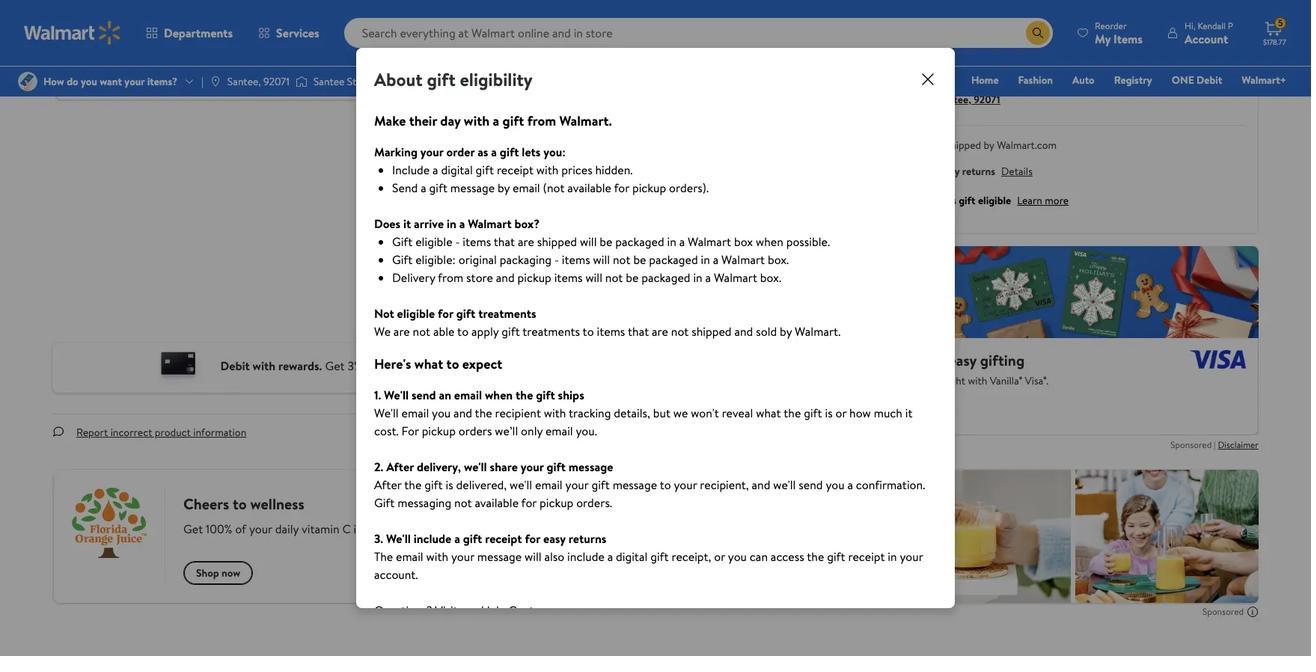 Task type: describe. For each thing, give the bounding box(es) containing it.
have
[[137, 5, 158, 20]]

incorrect
[[111, 425, 152, 440]]

2 vertical spatial receipt
[[848, 549, 885, 565]]

1 vertical spatial treatments
[[523, 323, 580, 340]]

0 vertical spatial treatments
[[478, 305, 536, 322]]

you.
[[576, 423, 597, 439]]

returns inside 3. we'll include a gift receipt for easy returns the email with your message will also include a digital gift receipt, or you can access the gift receipt in your account.
[[569, 531, 607, 547]]

details
[[1001, 164, 1033, 179]]

1 vertical spatial box.
[[760, 269, 782, 286]]

must
[[112, 5, 135, 20]]

and right sold
[[928, 138, 944, 153]]

your down confirmation.
[[900, 549, 923, 565]]

the up recipient
[[516, 387, 533, 403]]

pickup inside 1. we'll send an email when the gift ships we'll email you and the recipient with tracking details, but we won't reveal what the gift is or how much it cost. for pickup orders we'll only email you.
[[422, 423, 456, 439]]

and inside not eligible for gift treatments we are not able to apply gift treatments to items that are not shipped and sold by walmart.
[[735, 323, 753, 340]]

to right up at the left
[[496, 358, 507, 374]]

the up orders at the left bottom
[[475, 405, 492, 421]]

ad disclaimer and feedback for marqueedisplayad image
[[1247, 606, 1259, 618]]

store
[[466, 269, 493, 286]]

free 90-day returns details
[[905, 164, 1033, 179]]

deals
[[523, 73, 548, 88]]

day for their
[[440, 112, 461, 130]]

send inside 1. we'll send an email when the gift ships we'll email you and the recipient with tracking details, but we won't reveal what the gift is or how much it cost. for pickup orders we'll only email you.
[[412, 387, 436, 403]]

packaging
[[500, 251, 552, 268]]

you inside 2. after delivery, we'll share your gift message after the gift is delivered, we'll email your gift message to your recipient, and we'll send you a confirmation. gift messaging not available for pickup orders.
[[826, 477, 845, 493]]

pickup for pickup from santee store |
[[881, 69, 912, 84]]

gift up "firmness" at top left
[[476, 162, 494, 178]]

walmart image
[[24, 21, 121, 45]]

we'll for we'll send an email when the gift ships
[[384, 387, 409, 403]]

just
[[546, 163, 564, 178]]

pickup from santee store |
[[881, 67, 1009, 84]]

apply
[[471, 323, 499, 340]]

0 vertical spatial delivery
[[1168, 11, 1206, 26]]

you inside 1. we'll send an email when the gift ships we'll email you and the recipient with tracking details, but we won't reveal what the gift is or how much it cost. for pickup orders we'll only email you.
[[432, 405, 451, 421]]

and inside 2. after delivery, we'll share your gift message after the gift is delivered, we'll email your gift message to your recipient, and we'll send you a confirmation. gift messaging not available for pickup orders.
[[752, 477, 770, 493]]

with left the rewards.
[[253, 358, 275, 374]]

not for not eligible for gift treatments we are not able to apply gift treatments to items that are not shipped and sold by walmart.
[[374, 305, 394, 322]]

auto link
[[1066, 72, 1102, 88]]

tasty!
[[763, 178, 788, 193]]

the inside 2. after delivery, we'll share your gift message after the gift is delivered, we'll email your gift message to your recipient, and we'll send you a confirmation. gift messaging not available for pickup orders.
[[404, 477, 422, 493]]

0 horizontal spatial are
[[394, 323, 410, 340]]

gift down 'include'
[[429, 180, 448, 196]]

bad..
[[513, 138, 538, 154]]

1 vertical spatial .
[[544, 603, 547, 619]]

santee, 92071 button
[[937, 92, 1001, 107]]

1. we'll send an email when the gift ships we'll email you and the recipient with tracking details, but we won't reveal what the gift is or how much it cost. for pickup orders we'll only email you.
[[374, 387, 913, 439]]

here's
[[374, 355, 411, 373]]

digital inside "marking your order as a gift lets you: include a digital gift receipt with prices hidden . send a gift message by email (not available for pickup orders)."
[[441, 162, 473, 178]]

1 horizontal spatial -
[[555, 251, 559, 268]]

heat
[[205, 5, 225, 20]]

5
[[1278, 17, 1283, 29]]

gift left ships
[[536, 387, 555, 403]]

aisle f10
[[1030, 69, 1070, 84]]

share
[[490, 459, 518, 475]]

shipped inside does it arrive in a walmart box? gift eligible - items that are shipped will be packaged in a walmart box when possible. gift eligible: original packaging - items will not be packaged in a walmart box. delivery from store and pickup items will not be packaged in a walmart box.
[[537, 234, 577, 250]]

help center link
[[481, 603, 544, 619]]

toy shop
[[911, 73, 952, 88]]

a inside 2. after delivery, we'll share your gift message after the gift is delivered, we'll email your gift message to your recipient, and we'll send you a confirmation. gift messaging not available for pickup orders.
[[848, 477, 853, 493]]

verified
[[520, 109, 552, 122]]

gift left "receipt,"
[[651, 549, 669, 565]]

store
[[976, 69, 1001, 84]]

a inside they taste good. just wish they weren't quite as "jelly" like. need a little more firmness to them for my liking. to each their own though. overall tasty!
[[761, 163, 766, 178]]

learn more button
[[1017, 193, 1069, 208]]

they
[[470, 163, 491, 178]]

1 vertical spatial we'll
[[374, 405, 399, 421]]

they inside they taste good. just wish they weren't quite as "jelly" like. need a little more firmness to them for my liking. to each their own though. overall tasty!
[[589, 163, 609, 178]]

to left expect
[[447, 355, 459, 373]]

your right "share"
[[521, 459, 544, 475]]

0 button down walmart image
[[67, 73, 105, 88]]

gummies
[[67, 5, 110, 20]]

with inside "marking your order as a gift lets you: include a digital gift receipt with prices hidden . send a gift message by email (not available for pickup orders)."
[[537, 162, 559, 178]]

for inside they taste good. just wish they weren't quite as "jelly" like. need a little more firmness to them for my liking. to each their own though. overall tasty!
[[549, 178, 562, 193]]

easy
[[543, 531, 566, 547]]

can
[[750, 549, 768, 565]]

to right able
[[457, 323, 469, 340]]

overall
[[728, 178, 761, 193]]

1 vertical spatial after
[[374, 477, 402, 493]]

digital inside 3. we'll include a gift receipt for easy returns the email with your message will also include a digital gift receipt, or you can access the gift receipt in your account.
[[616, 549, 648, 565]]

1 vertical spatial more
[[1045, 193, 1069, 208]]

one debit card image
[[148, 349, 209, 387]]

gift down the reviews
[[456, 305, 476, 322]]

you inside 3. we'll include a gift receipt for easy returns the email with your message will also include a digital gift receipt, or you can access the gift receipt in your account.
[[728, 549, 747, 565]]

0 vertical spatial after
[[386, 459, 414, 475]]

from inside pickup from santee store |
[[914, 69, 936, 84]]

your up orders.
[[566, 477, 589, 493]]

0 vertical spatial what
[[415, 355, 443, 373]]

for inside the gummies must have sat out in heat for a while because they melted into one glob.
[[227, 5, 241, 20]]

gift down "free 90-day returns details"
[[959, 193, 976, 208]]

with inside 1. we'll send an email when the gift ships we'll email you and the recipient with tracking details, but we won't reveal what the gift is or how much it cost. for pickup orders we'll only email you.
[[544, 405, 566, 421]]

0 vertical spatial -
[[455, 234, 460, 250]]

lets
[[522, 144, 541, 160]]

2 vertical spatial packaged
[[642, 269, 691, 286]]

gift up not too bad..
[[503, 112, 524, 130]]

it inside 1. we'll send an email when the gift ships we'll email you and the recipient with tracking details, but we won't reveal what the gift is or how much it cost. for pickup orders we'll only email you.
[[905, 405, 913, 421]]

receipt inside "marking your order as a gift lets you: include a digital gift receipt with prices hidden . send a gift message by email (not available for pickup orders)."
[[497, 162, 534, 178]]

for inside 2. after delivery, we'll share your gift message after the gift is delivered, we'll email your gift message to your recipient, and we'll send you a confirmation. gift messaging not available for pickup orders.
[[521, 495, 537, 511]]

hidden
[[595, 162, 630, 178]]

when inside does it arrive in a walmart box? gift eligible - items that are shipped will be packaged in a walmart box when possible. gift eligible: original packaging - items will not be packaged in a walmart box. delivery from store and pickup items will not be packaged in a walmart box.
[[756, 234, 784, 250]]

recipient
[[495, 405, 541, 421]]

to up ships
[[583, 323, 594, 340]]

their inside the about gift eligibility dialog
[[409, 112, 437, 130]]

you:
[[544, 144, 566, 160]]

arrive
[[414, 216, 444, 232]]

one debit
[[1172, 73, 1223, 88]]

and inside 1. we'll send an email when the gift ships we'll email you and the recipient with tracking details, but we won't reveal what the gift is or how much it cost. for pickup orders we'll only email you.
[[454, 405, 472, 421]]

0 vertical spatial shipped
[[946, 138, 981, 153]]

also
[[544, 549, 565, 565]]

eligible inside not eligible for gift treatments we are not able to apply gift treatments to items that are not shipped and sold by walmart.
[[397, 305, 435, 322]]

and inside does it arrive in a walmart box? gift eligible - items that are shipped will be packaged in a walmart box when possible. gift eligible: original packaging - items will not be packaged in a walmart box. delivery from store and pickup items will not be packaged in a walmart box.
[[496, 269, 515, 286]]

0 vertical spatial include
[[414, 531, 452, 547]]

back
[[391, 358, 415, 374]]

to inside 2. after delivery, we'll share your gift message after the gift is delivered, we'll email your gift message to your recipient, and we'll send you a confirmation. gift messaging not available for pickup orders.
[[660, 477, 671, 493]]

possible.
[[786, 234, 830, 250]]

1 horizontal spatial returns
[[962, 164, 995, 179]]

1 vertical spatial include
[[567, 549, 605, 565]]

not eligible for gift treatments we are not able to apply gift treatments to items that are not shipped and sold by walmart.
[[374, 305, 841, 340]]

orders.
[[576, 495, 612, 511]]

3%
[[348, 358, 362, 374]]

liking.
[[581, 178, 607, 193]]

0 vertical spatial packaged
[[615, 234, 664, 250]]

2 horizontal spatial we'll
[[773, 477, 796, 493]]

we'll for we'll include a gift receipt for easy returns
[[386, 531, 411, 547]]

. inside "marking your order as a gift lets you: include a digital gift receipt with prices hidden . send a gift message by email (not available for pickup orders)."
[[630, 162, 633, 178]]

out
[[177, 5, 192, 20]]

more inside they taste good. just wish they weren't quite as "jelly" like. need a little more firmness to them for my liking. to each their own though. overall tasty!
[[792, 163, 816, 178]]

about gift eligibility dialog
[[356, 48, 955, 638]]

santee store button
[[942, 69, 1001, 84]]

pickup inside "marking your order as a gift lets you: include a digital gift receipt with prices hidden . send a gift message by email (not available for pickup orders)."
[[632, 180, 666, 196]]

1 vertical spatial debit
[[220, 358, 250, 374]]

box
[[734, 234, 753, 250]]

while
[[251, 5, 274, 20]]

not inside 2. after delivery, we'll share your gift message after the gift is delivered, we'll email your gift message to your recipient, and we'll send you a confirmation. gift messaging not available for pickup orders.
[[454, 495, 472, 511]]

year.
[[541, 358, 565, 374]]

0 vertical spatial walmart.
[[559, 112, 612, 130]]

0 vertical spatial debit
[[1197, 73, 1223, 88]]

0 vertical spatial box.
[[768, 251, 789, 268]]

a inside the gummies must have sat out in heat for a while because they melted into one glob.
[[243, 5, 248, 20]]

0 vertical spatial eligible
[[978, 193, 1011, 208]]

email right an
[[454, 387, 482, 403]]

2 horizontal spatial are
[[652, 323, 668, 340]]

0 vertical spatial gift
[[392, 234, 413, 250]]

item
[[926, 193, 947, 208]]

or inside 3. we'll include a gift receipt for easy returns the email with your message will also include a digital gift receipt, or you can access the gift receipt in your account.
[[714, 549, 725, 565]]

sold
[[756, 323, 777, 340]]

gift right apply
[[502, 323, 520, 340]]

recipient,
[[700, 477, 749, 493]]

delivery today
[[1168, 11, 1206, 37]]

box?
[[515, 216, 540, 232]]

gift right "share"
[[547, 459, 566, 475]]

product
[[155, 425, 191, 440]]

one
[[1172, 73, 1194, 88]]

$50
[[510, 358, 530, 374]]

as inside they taste good. just wish they weren't quite as "jelly" like. need a little more firmness to them for my liking. to each their own though. overall tasty!
[[673, 163, 682, 178]]

home link
[[965, 72, 1006, 88]]

2 vertical spatial be
[[626, 269, 639, 286]]

0 horizontal spatial we'll
[[464, 459, 487, 475]]

or inside 1. we'll send an email when the gift ships we'll email you and the recipient with tracking details, but we won't reveal what the gift is or how much it cost. for pickup orders we'll only email you.
[[836, 405, 847, 421]]

day for 90-
[[944, 164, 960, 179]]

from inside does it arrive in a walmart box? gift eligible - items that are shipped will be packaged in a walmart box when possible. gift eligible: original packaging - items will not be packaged in a walmart box. delivery from store and pickup items will not be packaged in a walmart box.
[[438, 269, 463, 286]]

in inside the gummies must have sat out in heat for a while because they melted into one glob.
[[194, 5, 203, 20]]

with inside 3. we'll include a gift receipt for easy returns the email with your message will also include a digital gift receipt, or you can access the gift receipt in your account.
[[426, 549, 448, 565]]

our
[[461, 603, 478, 619]]

walmart. inside not eligible for gift treatments we are not able to apply gift treatments to items that are not shipped and sold by walmart.
[[795, 323, 841, 340]]

is inside 1. we'll send an email when the gift ships we'll email you and the recipient with tracking details, but we won't reveal what the gift is or how much it cost. for pickup orders we'll only email you.
[[825, 405, 833, 421]]

gift down delivery,
[[424, 477, 443, 493]]

orders
[[459, 423, 492, 439]]

"jelly"
[[685, 163, 712, 178]]

the right reveal
[[784, 405, 801, 421]]

santee,
[[937, 92, 971, 107]]

walmart+ link
[[1235, 72, 1293, 88]]

1 vertical spatial from
[[527, 112, 556, 130]]

this
[[905, 193, 924, 208]]

reviews
[[450, 285, 485, 300]]

their inside they taste good. just wish they weren't quite as "jelly" like. need a little more firmness to them for my liking. to each their own though. overall tasty!
[[646, 178, 667, 193]]

not for not too bad..
[[470, 138, 490, 154]]

the inside 3. we'll include a gift receipt for easy returns the email with your message will also include a digital gift receipt, or you can access the gift receipt in your account.
[[807, 549, 824, 565]]

prices
[[562, 162, 593, 178]]

walmart+
[[1242, 73, 1287, 88]]

cost.
[[374, 423, 399, 439]]

that inside not eligible for gift treatments we are not able to apply gift treatments to items that are not shipped and sold by walmart.
[[628, 323, 649, 340]]

in inside 3. we'll include a gift receipt for easy returns the email with your message will also include a digital gift receipt, or you can access the gift receipt in your account.
[[888, 549, 897, 565]]

shipping
[[921, 11, 960, 26]]

peter
[[470, 32, 495, 47]]

good.
[[518, 163, 544, 178]]

fashion
[[1018, 73, 1053, 88]]

report incorrect product information button
[[64, 414, 258, 450]]

include
[[392, 162, 430, 178]]

sold and shipped by walmart.com
[[905, 138, 1057, 153]]

sponsored | disclaimer
[[1171, 438, 1259, 451]]

email left you.
[[546, 423, 573, 439]]

them
[[523, 178, 547, 193]]

what inside 1. we'll send an email when the gift ships we'll email you and the recipient with tracking details, but we won't reveal what the gift is or how much it cost. for pickup orders we'll only email you.
[[756, 405, 781, 421]]

gift up "taste"
[[500, 144, 519, 160]]



Task type: vqa. For each thing, say whether or not it's contained in the screenshot.
Departments dropdown button
no



Task type: locate. For each thing, give the bounding box(es) containing it.
0 horizontal spatial more
[[792, 163, 816, 178]]

melted
[[338, 5, 370, 20]]

for left orders.
[[521, 495, 537, 511]]

returns right easy
[[569, 531, 607, 547]]

you down an
[[432, 405, 451, 421]]

disclaimer button
[[1218, 438, 1259, 451]]

to down "taste"
[[511, 178, 520, 193]]

0 button
[[67, 73, 105, 88], [105, 73, 142, 88], [470, 230, 507, 245], [507, 230, 544, 245]]

quite
[[648, 163, 671, 178]]

send
[[412, 387, 436, 403], [799, 477, 823, 493]]

1 vertical spatial not
[[374, 305, 394, 322]]

an
[[439, 387, 451, 403]]

each
[[622, 178, 643, 193]]

by for marking your order as a gift lets you: include a digital gift receipt with prices hidden . send a gift message by email (not available for pickup orders).
[[498, 180, 510, 196]]

1 vertical spatial available
[[475, 495, 519, 511]]

0 horizontal spatial pickup
[[881, 69, 912, 84]]

0 horizontal spatial or
[[714, 549, 725, 565]]

- right packaging
[[555, 251, 559, 268]]

pickup
[[1049, 11, 1079, 26], [881, 69, 912, 84]]

email down good.
[[513, 180, 540, 196]]

with down ships
[[544, 405, 566, 421]]

your inside "marking your order as a gift lets you: include a digital gift receipt with prices hidden . send a gift message by email (not available for pickup orders)."
[[421, 144, 444, 160]]

0 button down must
[[105, 73, 142, 88]]

we'll down "share"
[[510, 477, 532, 493]]

1.
[[374, 387, 381, 403]]

1 vertical spatial digital
[[616, 549, 648, 565]]

packaged
[[615, 234, 664, 250], [649, 251, 698, 268], [642, 269, 691, 286]]

as inside "marking your order as a gift lets you: include a digital gift receipt with prices hidden . send a gift message by email (not available for pickup orders)."
[[478, 144, 488, 160]]

shop
[[929, 73, 952, 88]]

taste
[[493, 163, 516, 178]]

a
[[243, 5, 248, 20], [493, 112, 499, 130], [491, 144, 497, 160], [433, 162, 438, 178], [761, 163, 766, 178], [421, 180, 426, 196], [459, 216, 465, 232], [679, 234, 685, 250], [713, 251, 719, 268], [705, 269, 711, 286], [532, 358, 538, 374], [848, 477, 853, 493], [454, 531, 460, 547], [607, 549, 613, 565]]

1 today from the left
[[1053, 25, 1075, 37]]

my
[[565, 178, 578, 193]]

5 $178.77
[[1263, 17, 1286, 47]]

0 vertical spatial be
[[600, 234, 613, 250]]

all
[[438, 285, 448, 300]]

packaged down each
[[615, 234, 664, 250]]

confirmation.
[[856, 477, 925, 493]]

about gift eligibility
[[374, 67, 533, 92]]

julie
[[470, 206, 490, 221]]

with up order
[[464, 112, 490, 130]]

0 vertical spatial their
[[409, 112, 437, 130]]

2 today from the left
[[1176, 25, 1199, 37]]

not
[[613, 251, 631, 268], [605, 269, 623, 286], [413, 323, 430, 340], [671, 323, 689, 340], [454, 495, 472, 511]]

0 vertical spatial by
[[984, 138, 995, 153]]

tracking
[[569, 405, 611, 421]]

1 horizontal spatial from
[[527, 112, 556, 130]]

1 horizontal spatial |
[[1214, 438, 1216, 451]]

when right box at the right of page
[[756, 234, 784, 250]]

2 vertical spatial eligible
[[397, 305, 435, 322]]

marking
[[374, 144, 418, 160]]

not inside not eligible for gift treatments we are not able to apply gift treatments to items that are not shipped and sold by walmart.
[[374, 305, 394, 322]]

visit
[[435, 603, 458, 619]]

0 horizontal spatial -
[[455, 234, 460, 250]]

1 horizontal spatial delivery
[[1168, 11, 1206, 26]]

0 vertical spatial as
[[478, 144, 488, 160]]

1 vertical spatial walmart.
[[795, 323, 841, 340]]

make
[[374, 112, 406, 130]]

we'll up cost.
[[374, 405, 399, 421]]

0 horizontal spatial as
[[478, 144, 488, 160]]

0 vertical spatial available
[[568, 180, 612, 196]]

verified purchase
[[520, 109, 589, 122]]

. up each
[[630, 162, 633, 178]]

send inside 2. after delivery, we'll share your gift message after the gift is delivered, we'll email your gift message to your recipient, and we'll send you a confirmation. gift messaging not available for pickup orders.
[[799, 477, 823, 493]]

returns
[[962, 164, 995, 179], [569, 531, 607, 547]]

0 horizontal spatial you
[[432, 405, 451, 421]]

eligible up eligible:
[[416, 234, 452, 250]]

1 horizontal spatial walmart.
[[795, 323, 841, 340]]

little
[[769, 163, 790, 178]]

today for delivery
[[1176, 25, 1199, 37]]

center
[[508, 603, 544, 619]]

1 vertical spatial eligible
[[416, 234, 452, 250]]

1 horizontal spatial is
[[825, 405, 833, 421]]

pickup left close dialog image
[[881, 69, 912, 84]]

gift up orders.
[[592, 477, 610, 493]]

0 vertical spatial you
[[432, 405, 451, 421]]

0 horizontal spatial digital
[[441, 162, 473, 178]]

gift inside 2. after delivery, we'll share your gift message after the gift is delivered, we'll email your gift message to your recipient, and we'll send you a confirmation. gift messaging not available for pickup orders.
[[374, 495, 395, 511]]

delivery inside does it arrive in a walmart box? gift eligible - items that are shipped will be packaged in a walmart box when possible. gift eligible: original packaging - items will not be packaged in a walmart box. delivery from store and pickup items will not be packaged in a walmart box.
[[392, 269, 435, 286]]

include right also
[[567, 549, 605, 565]]

0 for "0" button on top of packaging
[[526, 231, 532, 243]]

0 horizontal spatial walmart.
[[559, 112, 612, 130]]

pickup inside pickup from santee store |
[[881, 69, 912, 84]]

in
[[194, 5, 203, 20], [447, 216, 456, 232], [667, 234, 677, 250], [701, 251, 710, 268], [693, 269, 703, 286], [888, 549, 897, 565]]

sponsored left the ad disclaimer and feedback for marqueedisplayad icon
[[1203, 606, 1244, 618]]

2 vertical spatial from
[[438, 269, 463, 286]]

2 vertical spatial you
[[728, 549, 747, 565]]

auto
[[1073, 73, 1095, 88]]

help
[[481, 603, 506, 619]]

message down details, on the bottom left of page
[[613, 477, 657, 493]]

or left how
[[836, 405, 847, 421]]

not too bad..
[[470, 138, 538, 154]]

to inside they taste good. just wish they weren't quite as "jelly" like. need a little more firmness to them for my liking. to each their own though. overall tasty!
[[511, 178, 520, 193]]

will inside 3. we'll include a gift receipt for easy returns the email with your message will also include a digital gift receipt, or you can access the gift receipt in your account.
[[525, 549, 542, 565]]

it inside does it arrive in a walmart box? gift eligible - items that are shipped will be packaged in a walmart box when possible. gift eligible: original packaging - items will not be packaged in a walmart box. delivery from store and pickup items will not be packaged in a walmart box.
[[403, 216, 411, 232]]

we
[[374, 323, 391, 340]]

we'll
[[495, 423, 518, 439]]

2 horizontal spatial from
[[914, 69, 936, 84]]

Search search field
[[344, 18, 1053, 48]]

see
[[419, 285, 435, 300]]

we
[[673, 405, 688, 421]]

0 vertical spatial when
[[756, 234, 784, 250]]

1 horizontal spatial more
[[1045, 193, 1069, 208]]

with
[[464, 112, 490, 130], [537, 162, 559, 178], [253, 358, 275, 374], [544, 405, 566, 421], [426, 549, 448, 565]]

items
[[463, 234, 491, 250], [562, 251, 590, 268], [554, 269, 583, 286], [597, 323, 625, 340]]

learn
[[1017, 193, 1043, 208]]

more right "learn"
[[1045, 193, 1069, 208]]

debit right one
[[1197, 73, 1223, 88]]

0 horizontal spatial delivery
[[392, 269, 435, 286]]

1 vertical spatial or
[[714, 549, 725, 565]]

0 vertical spatial we'll
[[384, 387, 409, 403]]

sponsored for sponsored
[[1203, 606, 1244, 618]]

message up help
[[477, 549, 522, 565]]

questions? visit our help center .
[[374, 603, 547, 619]]

$178.77
[[1263, 37, 1286, 47]]

shipping button
[[881, 0, 999, 61]]

1 vertical spatial gift
[[392, 251, 413, 268]]

by right sold
[[780, 323, 792, 340]]

is inside 2. after delivery, we'll share your gift message after the gift is delivered, we'll email your gift message to your recipient, and we'll send you a confirmation. gift messaging not available for pickup orders.
[[446, 477, 453, 493]]

santee
[[942, 69, 974, 84]]

0 horizontal spatial day
[[440, 112, 461, 130]]

eligible left "learn"
[[978, 193, 1011, 208]]

for down just
[[549, 178, 562, 193]]

for inside not eligible for gift treatments we are not able to apply gift treatments to items that are not shipped and sold by walmart.
[[438, 305, 453, 322]]

1 vertical spatial by
[[498, 180, 510, 196]]

as up they
[[478, 144, 488, 160]]

by up "free 90-day returns details"
[[984, 138, 995, 153]]

are inside does it arrive in a walmart box? gift eligible - items that are shipped will be packaged in a walmart box when possible. gift eligible: original packaging - items will not be packaged in a walmart box. delivery from store and pickup items will not be packaged in a walmart box.
[[518, 234, 534, 250]]

1 horizontal spatial send
[[799, 477, 823, 493]]

0 vertical spatial not
[[470, 138, 490, 154]]

shipped inside not eligible for gift treatments we are not able to apply gift treatments to items that are not shipped and sold by walmart.
[[692, 323, 732, 340]]

but
[[653, 405, 671, 421]]

digital left "receipt,"
[[616, 549, 648, 565]]

Walmart Site-Wide search field
[[344, 18, 1053, 48]]

expect
[[462, 355, 502, 373]]

0 vertical spatial from
[[914, 69, 936, 84]]

1 horizontal spatial by
[[780, 323, 792, 340]]

with up (not
[[537, 162, 559, 178]]

1 horizontal spatial day
[[944, 164, 960, 179]]

2 vertical spatial shipped
[[692, 323, 732, 340]]

or
[[836, 405, 847, 421], [714, 549, 725, 565]]

today inside delivery today
[[1176, 25, 1199, 37]]

1 vertical spatial sponsored
[[1203, 606, 1244, 618]]

email up the for
[[402, 405, 429, 421]]

debit with rewards. get 3% cash back at walmart, up to $50 a year.
[[220, 358, 565, 374]]

need
[[734, 163, 759, 178]]

pickup for pickup today
[[1049, 11, 1079, 26]]

message inside 3. we'll include a gift receipt for easy returns the email with your message will also include a digital gift receipt, or you can access the gift receipt in your account.
[[477, 549, 522, 565]]

able
[[433, 323, 455, 340]]

much
[[874, 405, 903, 421]]

| left the disclaimer
[[1214, 438, 1216, 451]]

santee, 92071
[[937, 92, 1001, 107]]

today inside 'pickup today'
[[1053, 25, 1075, 37]]

0 vertical spatial send
[[412, 387, 436, 403]]

delivery up one
[[1168, 11, 1206, 26]]

walmart. right sold
[[795, 323, 841, 340]]

1 vertical spatial when
[[485, 387, 513, 403]]

by inside "marking your order as a gift lets you: include a digital gift receipt with prices hidden . send a gift message by email (not available for pickup orders)."
[[498, 180, 510, 196]]

and up orders at the left bottom
[[454, 405, 472, 421]]

one
[[393, 5, 410, 20]]

90-
[[928, 164, 944, 179]]

only
[[521, 423, 543, 439]]

1 horizontal spatial their
[[646, 178, 667, 193]]

0 horizontal spatial is
[[446, 477, 453, 493]]

0 up packaging
[[526, 231, 532, 243]]

email inside 3. we'll include a gift receipt for easy returns the email with your message will also include a digital gift receipt, or you can access the gift receipt in your account.
[[396, 549, 423, 565]]

close dialog image
[[919, 70, 937, 88]]

2 vertical spatial we'll
[[386, 531, 411, 547]]

messaging
[[398, 495, 451, 511]]

items inside not eligible for gift treatments we are not able to apply gift treatments to items that are not shipped and sold by walmart.
[[597, 323, 625, 340]]

available down prices at left
[[568, 180, 612, 196]]

1 horizontal spatial not
[[470, 138, 490, 154]]

their down quite
[[646, 178, 667, 193]]

0 button up packaging
[[507, 230, 544, 245]]

0 vertical spatial that
[[494, 234, 515, 250]]

see all reviews
[[419, 285, 485, 300]]

because
[[277, 5, 313, 20]]

0 vertical spatial day
[[440, 112, 461, 130]]

day up order
[[440, 112, 461, 130]]

0 vertical spatial |
[[1007, 67, 1009, 84]]

walmart. up you: on the left of the page
[[559, 112, 612, 130]]

and right recipient,
[[752, 477, 770, 493]]

shipped down the box?
[[537, 234, 577, 250]]

and right "store"
[[496, 269, 515, 286]]

today for pickup
[[1053, 25, 1075, 37]]

gift down does
[[392, 234, 413, 250]]

your
[[421, 144, 444, 160], [521, 459, 544, 475], [566, 477, 589, 493], [674, 477, 697, 493], [451, 549, 475, 565], [900, 549, 923, 565]]

today
[[1053, 25, 1075, 37], [1176, 25, 1199, 37]]

sponsored
[[1171, 438, 1212, 451], [1203, 606, 1244, 618]]

gift left how
[[804, 405, 822, 421]]

the up messaging
[[404, 477, 422, 493]]

1 vertical spatial be
[[633, 251, 646, 268]]

day inside the about gift eligibility dialog
[[440, 112, 461, 130]]

your up questions? visit our help center .
[[451, 549, 475, 565]]

delivery down eligible:
[[392, 269, 435, 286]]

1 horizontal spatial pickup
[[1049, 11, 1079, 26]]

cash
[[365, 358, 388, 374]]

available down delivered,
[[475, 495, 519, 511]]

92071
[[974, 92, 1001, 107]]

orders).
[[669, 180, 709, 196]]

digital down order
[[441, 162, 473, 178]]

email inside 2. after delivery, we'll share your gift message after the gift is delivered, we'll email your gift message to your recipient, and we'll send you a confirmation. gift messaging not available for pickup orders.
[[535, 477, 563, 493]]

and left sold
[[735, 323, 753, 340]]

0 vertical spatial pickup
[[1049, 11, 1079, 26]]

message inside "marking your order as a gift lets you: include a digital gift receipt with prices hidden . send a gift message by email (not available for pickup orders)."
[[450, 180, 495, 196]]

0 vertical spatial more
[[792, 163, 816, 178]]

that inside does it arrive in a walmart box? gift eligible - items that are shipped will be packaged in a walmart box when possible. gift eligible: original packaging - items will not be packaged in a walmart box. delivery from store and pickup items will not be packaged in a walmart box.
[[494, 234, 515, 250]]

they inside the gummies must have sat out in heat for a while because they melted into one glob.
[[316, 5, 336, 20]]

0 horizontal spatial from
[[438, 269, 463, 286]]

into
[[373, 5, 391, 20]]

one debit link
[[1165, 72, 1229, 88]]

they left melted
[[316, 5, 336, 20]]

eligible:
[[416, 251, 456, 268]]

for inside 3. we'll include a gift receipt for easy returns the email with your message will also include a digital gift receipt, or you can access the gift receipt in your account.
[[525, 531, 541, 547]]

free
[[905, 164, 926, 179]]

gift right about
[[427, 67, 456, 92]]

returns down "sold and shipped by walmart.com"
[[962, 164, 995, 179]]

2 vertical spatial by
[[780, 323, 792, 340]]

available inside 2. after delivery, we'll share your gift message after the gift is delivered, we'll email your gift message to your recipient, and we'll send you a confirmation. gift messaging not available for pickup orders.
[[475, 495, 519, 511]]

shipped up "free 90-day returns details"
[[946, 138, 981, 153]]

the right access
[[807, 549, 824, 565]]

box. down the possible. on the right of the page
[[768, 251, 789, 268]]

pickup inside does it arrive in a walmart box? gift eligible - items that are shipped will be packaged in a walmart box when possible. gift eligible: original packaging - items will not be packaged in a walmart box. delivery from store and pickup items will not be packaged in a walmart box.
[[518, 269, 552, 286]]

by
[[984, 138, 995, 153], [498, 180, 510, 196], [780, 323, 792, 340]]

for
[[227, 5, 241, 20], [549, 178, 562, 193], [614, 180, 630, 196], [438, 305, 453, 322], [521, 495, 537, 511], [525, 531, 541, 547]]

is left how
[[825, 405, 833, 421]]

does it arrive in a walmart box? gift eligible - items that are shipped will be packaged in a walmart box when possible. gift eligible: original packaging - items will not be packaged in a walmart box. delivery from store and pickup items will not be packaged in a walmart box.
[[374, 216, 830, 286]]

we'll right '3.'
[[386, 531, 411, 547]]

2 horizontal spatial by
[[984, 138, 995, 153]]

1 vertical spatial as
[[673, 163, 682, 178]]

1 vertical spatial delivery
[[392, 269, 435, 286]]

your left recipient,
[[674, 477, 697, 493]]

| right store
[[1007, 67, 1009, 84]]

1 horizontal spatial we'll
[[510, 477, 532, 493]]

available inside "marking your order as a gift lets you: include a digital gift receipt with prices hidden . send a gift message by email (not available for pickup orders)."
[[568, 180, 612, 196]]

1 horizontal spatial are
[[518, 234, 534, 250]]

1 horizontal spatial debit
[[1197, 73, 1223, 88]]

we'll inside 3. we'll include a gift receipt for easy returns the email with your message will also include a digital gift receipt, or you can access the gift receipt in your account.
[[386, 531, 411, 547]]

for down weren't
[[614, 180, 630, 196]]

1 vertical spatial pickup
[[881, 69, 912, 84]]

after right 2.
[[386, 459, 414, 475]]

1 horizontal spatial when
[[756, 234, 784, 250]]

email inside "marking your order as a gift lets you: include a digital gift receipt with prices hidden . send a gift message by email (not available for pickup orders)."
[[513, 180, 540, 196]]

box.
[[768, 251, 789, 268], [760, 269, 782, 286]]

1 horizontal spatial or
[[836, 405, 847, 421]]

0 for "0" button underneath walmart image
[[87, 74, 93, 86]]

1 horizontal spatial as
[[673, 163, 682, 178]]

reveal
[[722, 405, 753, 421]]

is down delivery,
[[446, 477, 453, 493]]

message up orders.
[[569, 459, 613, 475]]

1 horizontal spatial they
[[589, 163, 609, 178]]

include
[[414, 531, 452, 547], [567, 549, 605, 565]]

0 down must
[[124, 74, 130, 86]]

0 button up original
[[470, 230, 507, 245]]

send
[[392, 180, 418, 196]]

2 horizontal spatial shipped
[[946, 138, 981, 153]]

0 horizontal spatial |
[[1007, 67, 1009, 84]]

marking your order as a gift lets you: include a digital gift receipt with prices hidden . send a gift message by email (not available for pickup orders).
[[374, 144, 709, 196]]

gift right access
[[827, 549, 846, 565]]

0 vertical spatial sponsored
[[1171, 438, 1212, 451]]

for inside "marking your order as a gift lets you: include a digital gift receipt with prices hidden . send a gift message by email (not available for pickup orders)."
[[614, 180, 630, 196]]

email up account.
[[396, 549, 423, 565]]

0 vertical spatial is
[[949, 193, 956, 208]]

sponsored for sponsored | disclaimer
[[1171, 438, 1212, 451]]

see all reviews link
[[406, 281, 497, 304]]

packaged up not eligible for gift treatments we are not able to apply gift treatments to items that are not shipped and sold by walmart.
[[642, 269, 691, 286]]

make their day with a gift from walmart.
[[374, 112, 612, 130]]

pickup right the for
[[422, 423, 456, 439]]

email up easy
[[535, 477, 563, 493]]

by inside not eligible for gift treatments we are not able to apply gift treatments to items that are not shipped and sold by walmart.
[[780, 323, 792, 340]]

1 vertical spatial shipped
[[537, 234, 577, 250]]

0 horizontal spatial debit
[[220, 358, 250, 374]]

1 horizontal spatial it
[[905, 405, 913, 421]]

1 horizontal spatial include
[[567, 549, 605, 565]]

what right reveal
[[756, 405, 781, 421]]

eligible inside does it arrive in a walmart box? gift eligible - items that are shipped will be packaged in a walmart box when possible. gift eligible: original packaging - items will not be packaged in a walmart box. delivery from store and pickup items will not be packaged in a walmart box.
[[416, 234, 452, 250]]

0 up original
[[489, 231, 495, 243]]

shipped left sold
[[692, 323, 732, 340]]

by for not eligible for gift treatments we are not able to apply gift treatments to items that are not shipped and sold by walmart.
[[780, 323, 792, 340]]

when inside 1. we'll send an email when the gift ships we'll email you and the recipient with tracking details, but we won't reveal what the gift is or how much it cost. for pickup orders we'll only email you.
[[485, 387, 513, 403]]

more right little
[[792, 163, 816, 178]]

today up one
[[1176, 25, 1199, 37]]

1 vertical spatial receipt
[[485, 531, 522, 547]]

0 horizontal spatial they
[[316, 5, 336, 20]]

1 vertical spatial packaged
[[649, 251, 698, 268]]

treatments up apply
[[478, 305, 536, 322]]

gift down delivered,
[[463, 531, 482, 547]]

box. up sold
[[760, 269, 782, 286]]

it right does
[[403, 216, 411, 232]]

the
[[516, 387, 533, 403], [475, 405, 492, 421], [784, 405, 801, 421], [404, 477, 422, 493], [807, 549, 824, 565]]

their
[[409, 112, 437, 130], [646, 178, 667, 193]]

0 for "0" button below must
[[124, 74, 130, 86]]

pickup inside 2. after delivery, we'll share your gift message after the gift is delivered, we'll email your gift message to your recipient, and we'll send you a confirmation. gift messaging not available for pickup orders.
[[540, 495, 574, 511]]

1 horizontal spatial what
[[756, 405, 781, 421]]

0 for "0" button over original
[[489, 231, 495, 243]]

the
[[374, 549, 393, 565]]

after down 2.
[[374, 477, 402, 493]]

0 horizontal spatial their
[[409, 112, 437, 130]]

your up 'include'
[[421, 144, 444, 160]]

1 vertical spatial day
[[944, 164, 960, 179]]

pickup up f10
[[1049, 11, 1079, 26]]

at
[[418, 358, 428, 374]]

debit right one debit card image
[[220, 358, 250, 374]]

and
[[928, 138, 944, 153], [496, 269, 515, 286], [735, 323, 753, 340], [454, 405, 472, 421], [752, 477, 770, 493]]



